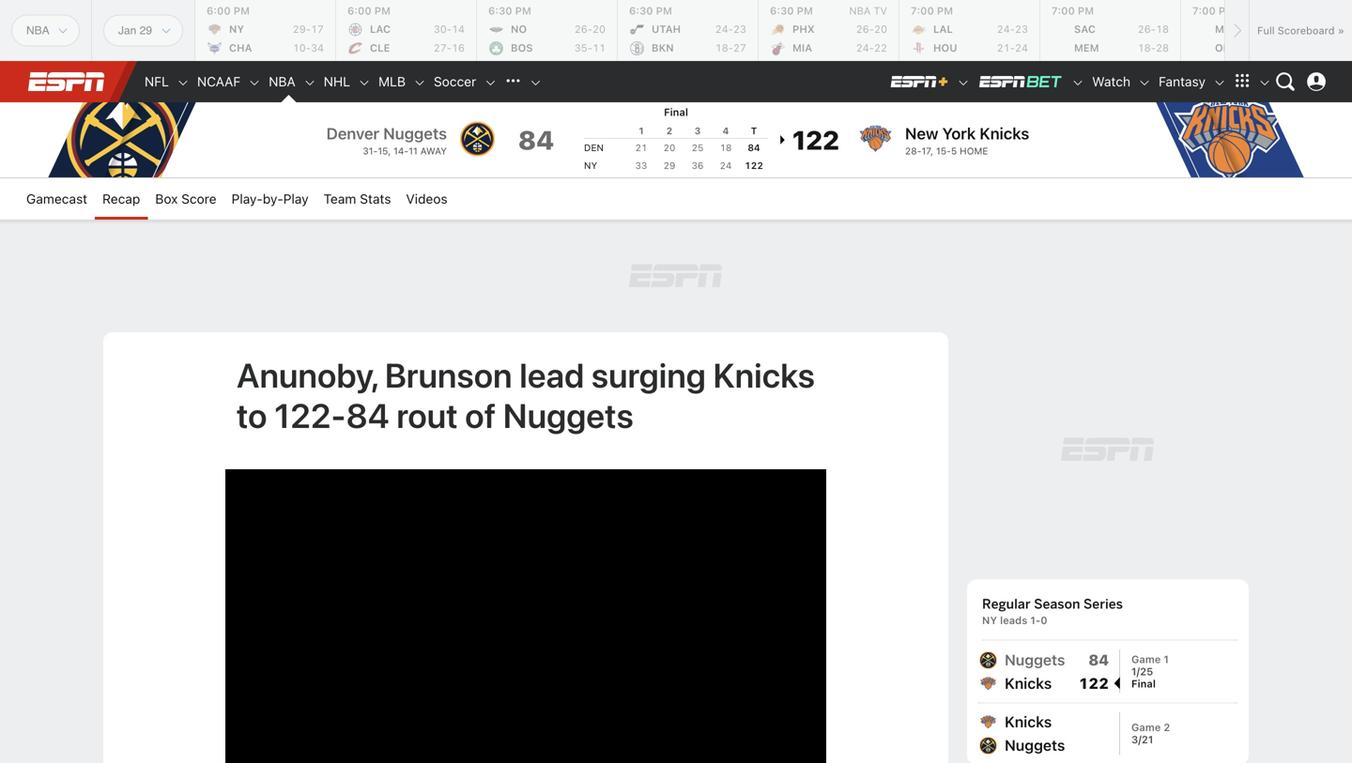 Task type: describe. For each thing, give the bounding box(es) containing it.
full
[[1258, 24, 1275, 37]]

min
[[1215, 23, 1236, 35]]

2 7:00 pm from the left
[[1052, 5, 1094, 17]]

1/25
[[1132, 666, 1154, 678]]

nuggets inside denver nuggets 31-15 , 14-11 away
[[383, 124, 447, 143]]

soccer link
[[426, 61, 484, 102]]

nba link
[[261, 61, 303, 102]]

14-
[[394, 146, 409, 156]]

, inside denver nuggets 31-15 , 14-11 away
[[388, 146, 391, 156]]

84 inside anunoby, brunson lead surging knicks to 122-84 rout of nuggets
[[346, 395, 389, 435]]

nba for nba
[[269, 74, 296, 89]]

soccer image
[[484, 76, 497, 89]]

29-17
[[293, 23, 324, 35]]

6:00 for lac
[[347, 5, 372, 17]]

0 vertical spatial 1
[[638, 125, 645, 136]]

nhl
[[324, 74, 350, 89]]

fantasy image
[[1213, 76, 1226, 89]]

sac
[[1074, 23, 1096, 35]]

»
[[1338, 24, 1345, 37]]

31-
[[363, 146, 378, 156]]

21-24
[[997, 42, 1028, 54]]

mlb link
[[371, 61, 413, 102]]

34
[[311, 42, 324, 54]]

24- for 27
[[715, 23, 733, 35]]

game for 1/25
[[1132, 654, 1161, 666]]

denver nuggets image
[[458, 120, 496, 157]]

of
[[465, 395, 496, 435]]

box
[[155, 191, 178, 207]]

mem
[[1074, 42, 1099, 54]]

3 7:00 pm from the left
[[1193, 5, 1235, 17]]

nfl link
[[137, 61, 176, 102]]

6:30 pm for no
[[488, 5, 531, 17]]

24-23 for 24
[[997, 23, 1028, 35]]

6:30 for phx
[[770, 5, 794, 17]]

global navigation element
[[19, 61, 1334, 102]]

6:00 for ny
[[207, 5, 231, 17]]

fantasy link
[[1151, 61, 1213, 102]]

profile management image
[[1307, 72, 1326, 91]]

36
[[692, 160, 704, 171]]

3 7:00 from the left
[[1193, 5, 1216, 17]]

0 horizontal spatial more espn image
[[1228, 68, 1257, 96]]

4
[[723, 125, 729, 136]]

anunoby, brunson lead surging knicks to 122-84 rout of nuggets
[[237, 355, 815, 435]]

84 inside section
[[1089, 651, 1109, 669]]

1 vertical spatial 18
[[720, 142, 732, 153]]

game for 3/21
[[1132, 722, 1161, 734]]

2 horizontal spatial 122
[[1079, 675, 1109, 693]]

1 pm from the left
[[234, 5, 250, 17]]

1 horizontal spatial 20
[[664, 142, 676, 153]]

5 pm from the left
[[797, 5, 813, 17]]

gamecast
[[26, 191, 87, 207]]

1 7:00 from the left
[[911, 5, 934, 17]]

20 for 35-
[[593, 23, 606, 35]]

utah
[[652, 23, 681, 35]]

denver nuggets 31-15 , 14-11 away
[[326, 124, 447, 156]]

winner icon new york knicks image
[[778, 129, 789, 151]]

3 pm from the left
[[515, 5, 531, 17]]

knicks inside new york knicks 28-17 , 15-5 home
[[980, 124, 1029, 143]]

7 pm from the left
[[1078, 5, 1094, 17]]

watch image
[[1138, 76, 1151, 89]]

brunson
[[385, 355, 512, 395]]

play-by-play link
[[224, 178, 316, 220]]

den
[[584, 142, 604, 153]]

video player region
[[225, 470, 826, 764]]

1 horizontal spatial espn bet image
[[1072, 76, 1085, 89]]

knicks inside anunoby, brunson lead surging knicks to 122-84 rout of nuggets
[[713, 355, 815, 395]]

18- for 28
[[1138, 42, 1156, 54]]

anunoby,
[[237, 355, 378, 395]]

hou
[[933, 42, 957, 54]]

1 horizontal spatial more espn image
[[1258, 76, 1272, 89]]

27-
[[434, 42, 452, 54]]

0 horizontal spatial espn bet image
[[978, 74, 1064, 89]]

6 pm from the left
[[937, 5, 953, 17]]

18-27
[[715, 42, 747, 54]]

surging
[[592, 355, 706, 395]]

leads
[[1000, 615, 1028, 627]]

10-34
[[293, 42, 324, 54]]

ncaaf link
[[190, 61, 248, 102]]

nba for nba tv
[[849, 5, 871, 17]]

2 6:30 from the left
[[629, 5, 653, 17]]

videos link
[[399, 178, 455, 220]]

nuggets inside anunoby, brunson lead surging knicks to 122-84 rout of nuggets
[[503, 395, 634, 435]]

cle
[[370, 42, 390, 54]]

cha
[[229, 42, 252, 54]]

nhl link
[[316, 61, 358, 102]]

0 vertical spatial 11
[[593, 42, 606, 54]]

scoreboard
[[1278, 24, 1335, 37]]

33
[[635, 160, 647, 171]]

rout
[[397, 395, 458, 435]]

27-16
[[434, 42, 465, 54]]

score
[[181, 191, 217, 207]]

30-
[[434, 23, 452, 35]]

35-11
[[575, 42, 606, 54]]

15
[[378, 146, 388, 156]]

watch link
[[1085, 61, 1138, 102]]

new
[[905, 124, 939, 143]]

, inside new york knicks 28-17 , 15-5 home
[[931, 146, 934, 156]]

26- for 11
[[575, 23, 593, 35]]

team
[[324, 191, 356, 207]]

2 6:30 pm from the left
[[629, 5, 672, 17]]

23 for 21-
[[1015, 23, 1028, 35]]

mlb
[[378, 74, 406, 89]]

28
[[1156, 42, 1169, 54]]

5
[[951, 146, 957, 156]]

26-18
[[1138, 23, 1169, 35]]

game 2 3/21
[[1132, 722, 1170, 746]]

84 down more sports image
[[518, 124, 554, 155]]



Task type: vqa. For each thing, say whether or not it's contained in the screenshot.
17 to the bottom
yes



Task type: locate. For each thing, give the bounding box(es) containing it.
0 vertical spatial 18
[[1156, 23, 1169, 35]]

6:30 up no
[[488, 5, 512, 17]]

1 vertical spatial 11
[[409, 146, 418, 156]]

ny down regular
[[982, 615, 997, 627]]

1 vertical spatial 1
[[1164, 654, 1169, 666]]

series
[[1084, 596, 1123, 613]]

soccer
[[434, 74, 476, 89]]

26-20 up 35-11
[[575, 23, 606, 35]]

17 up 34
[[311, 23, 324, 35]]

1 horizontal spatial 122
[[793, 124, 840, 155]]

2 26- from the left
[[856, 23, 874, 35]]

0 horizontal spatial 26-20
[[575, 23, 606, 35]]

24- down nba tv
[[856, 42, 874, 54]]

ny for 33
[[584, 160, 597, 171]]

recap link
[[95, 178, 148, 220]]

1 vertical spatial game
[[1132, 722, 1161, 734]]

4 pm from the left
[[656, 5, 672, 17]]

bos
[[511, 42, 533, 54]]

26- for 22
[[856, 23, 874, 35]]

final
[[664, 106, 688, 118], [1132, 678, 1156, 690]]

1 horizontal spatial 24
[[1015, 42, 1028, 54]]

84 left 1/25
[[1089, 651, 1109, 669]]

gamecast link
[[19, 178, 95, 220]]

0 horizontal spatial 1
[[638, 125, 645, 136]]

okc
[[1215, 42, 1238, 54]]

espn more sports home page image
[[499, 68, 527, 96]]

nfl image
[[176, 76, 190, 89]]

pm up phx
[[797, 5, 813, 17]]

1 horizontal spatial 23
[[1015, 23, 1028, 35]]

season
[[1034, 596, 1080, 613]]

11 left away
[[409, 146, 418, 156]]

3/21
[[1132, 734, 1154, 746]]

ny inside regular season series ny leads 1-0
[[982, 615, 997, 627]]

6:00 up cha on the top left
[[207, 5, 231, 17]]

7:00 pm up sac
[[1052, 5, 1094, 17]]

1 horizontal spatial 6:30
[[629, 5, 653, 17]]

ncaaf
[[197, 74, 241, 89]]

0 vertical spatial 122
[[793, 124, 840, 155]]

2 inside game 2 3/21
[[1164, 722, 1170, 734]]

1 horizontal spatial final
[[1132, 678, 1156, 690]]

nfl
[[145, 74, 169, 89]]

box score
[[155, 191, 217, 207]]

anunoby, brunson lead surging knicks to 122-84 rout of nuggets main content
[[103, 332, 949, 764]]

espn bet image left watch on the top right
[[1072, 76, 1085, 89]]

0 horizontal spatial 26-
[[575, 23, 593, 35]]

more sports image
[[529, 76, 542, 89]]

26-20 for 11
[[575, 23, 606, 35]]

0 horizontal spatial 7:00 pm
[[911, 5, 953, 17]]

2 horizontal spatial 6:30
[[770, 5, 794, 17]]

24- for 24
[[997, 23, 1015, 35]]

24 left mem
[[1015, 42, 1028, 54]]

0 vertical spatial ny
[[229, 23, 244, 35]]

24- up 18-27
[[715, 23, 733, 35]]

2 horizontal spatial ny
[[982, 615, 997, 627]]

0 horizontal spatial 24
[[720, 160, 732, 171]]

1 horizontal spatial nba
[[849, 5, 871, 17]]

1 horizontal spatial 18-
[[1138, 42, 1156, 54]]

24-23 for 27
[[715, 23, 747, 35]]

2 7:00 from the left
[[1052, 5, 1075, 17]]

2 horizontal spatial 24-
[[997, 23, 1015, 35]]

pm up lac
[[374, 5, 391, 17]]

denver
[[326, 124, 380, 143]]

8 pm from the left
[[1219, 5, 1235, 17]]

6:30 pm up utah
[[629, 5, 672, 17]]

84
[[518, 124, 554, 155], [748, 142, 760, 153], [346, 395, 389, 435], [1089, 651, 1109, 669]]

15-
[[936, 146, 951, 156]]

11 inside denver nuggets 31-15 , 14-11 away
[[409, 146, 418, 156]]

0 horizontal spatial 6:00 pm
[[207, 5, 250, 17]]

1 horizontal spatial 6:00 pm
[[347, 5, 391, 17]]

30-14
[[434, 23, 465, 35]]

1 horizontal spatial 6:00
[[347, 5, 372, 17]]

1 horizontal spatial 2
[[1164, 722, 1170, 734]]

no
[[511, 23, 527, 35]]

0 vertical spatial final
[[664, 106, 688, 118]]

1 23 from the left
[[733, 23, 747, 35]]

122 left 1/25
[[1079, 675, 1109, 693]]

min okc
[[1215, 23, 1238, 54]]

26- up 18-28
[[1138, 23, 1156, 35]]

0 vertical spatial nba
[[849, 5, 871, 17]]

2 , from the left
[[931, 146, 934, 156]]

nba
[[849, 5, 871, 17], [269, 74, 296, 89]]

18-28
[[1138, 42, 1169, 54]]

6:30 for no
[[488, 5, 512, 17]]

videos
[[406, 191, 448, 207]]

23 up 21-24
[[1015, 23, 1028, 35]]

espn+ image
[[890, 74, 950, 89]]

1 up 21
[[638, 125, 645, 136]]

6:00
[[207, 5, 231, 17], [347, 5, 372, 17]]

7:00 up min in the right top of the page
[[1193, 5, 1216, 17]]

new york knicks link
[[905, 123, 1029, 144]]

1 horizontal spatial 7:00
[[1052, 5, 1075, 17]]

espn plus image
[[957, 76, 970, 89]]

18- up global navigation 'element'
[[715, 42, 733, 54]]

1 horizontal spatial ,
[[931, 146, 934, 156]]

nba image
[[303, 76, 316, 89]]

2 18- from the left
[[1138, 42, 1156, 54]]

full scoreboard » link
[[1249, 0, 1352, 61]]

0 horizontal spatial ny
[[229, 23, 244, 35]]

0 horizontal spatial 122
[[745, 160, 764, 171]]

0
[[1041, 615, 1048, 627]]

84 down t
[[748, 142, 760, 153]]

lead
[[520, 355, 584, 395]]

6:00 pm for ny
[[207, 5, 250, 17]]

,
[[388, 146, 391, 156], [931, 146, 934, 156]]

ny up cha on the top left
[[229, 23, 244, 35]]

ny for 29-17
[[229, 23, 244, 35]]

game 1 1/25 final
[[1132, 654, 1169, 690]]

final inside game 1 1/25 final
[[1132, 678, 1156, 690]]

1 vertical spatial nba
[[269, 74, 296, 89]]

18- down '26-18'
[[1138, 42, 1156, 54]]

2 23 from the left
[[1015, 23, 1028, 35]]

1 6:00 pm from the left
[[207, 5, 250, 17]]

watch
[[1092, 74, 1131, 89]]

box score link
[[148, 178, 224, 220]]

7:00 up sac
[[1052, 5, 1075, 17]]

84 left rout
[[346, 395, 389, 435]]

14
[[452, 23, 465, 35]]

ny down the 'den'
[[584, 160, 597, 171]]

1 26-20 from the left
[[575, 23, 606, 35]]

6:00 pm up lac
[[347, 5, 391, 17]]

0 horizontal spatial nba
[[269, 74, 296, 89]]

11 left bkn
[[593, 42, 606, 54]]

0 horizontal spatial 6:00
[[207, 5, 231, 17]]

3 6:30 from the left
[[770, 5, 794, 17]]

1
[[638, 125, 645, 136], [1164, 654, 1169, 666]]

1 vertical spatial 2
[[1164, 722, 1170, 734]]

nhl image
[[358, 76, 371, 89]]

stats
[[360, 191, 391, 207]]

0 horizontal spatial 24-23
[[715, 23, 747, 35]]

1 vertical spatial 122
[[745, 160, 764, 171]]

1 horizontal spatial 24-23
[[997, 23, 1028, 35]]

3 26- from the left
[[1138, 23, 1156, 35]]

1 vertical spatial ny
[[584, 160, 597, 171]]

1 horizontal spatial 6:30 pm
[[629, 5, 672, 17]]

regular season series ny leads 1-0
[[982, 596, 1123, 627]]

by-
[[263, 191, 283, 207]]

game inside game 2 3/21
[[1132, 722, 1161, 734]]

mia
[[793, 42, 812, 54]]

0 horizontal spatial final
[[664, 106, 688, 118]]

pm up sac
[[1078, 5, 1094, 17]]

1 26- from the left
[[575, 23, 593, 35]]

6:00 pm up cha on the top left
[[207, 5, 250, 17]]

nba left nba image on the top
[[269, 74, 296, 89]]

23 up 27
[[733, 23, 747, 35]]

2 6:00 from the left
[[347, 5, 372, 17]]

2 horizontal spatial 20
[[874, 23, 887, 35]]

1 vertical spatial 24
[[720, 160, 732, 171]]

16
[[452, 42, 465, 54]]

1 horizontal spatial 24-
[[856, 42, 874, 54]]

lal
[[933, 23, 953, 35]]

tv
[[874, 5, 887, 17]]

0 horizontal spatial 6:30
[[488, 5, 512, 17]]

mlb image
[[413, 76, 426, 89]]

10-
[[293, 42, 311, 54]]

2 26-20 from the left
[[856, 23, 887, 35]]

more espn image
[[1228, 68, 1257, 96], [1258, 76, 1272, 89]]

1 horizontal spatial 26-
[[856, 23, 874, 35]]

2 horizontal spatial 26-
[[1138, 23, 1156, 35]]

23 for 18-
[[733, 23, 747, 35]]

28-
[[905, 146, 922, 156]]

final up game 2 3/21
[[1132, 678, 1156, 690]]

nba inside nba link
[[269, 74, 296, 89]]

6:30 pm up no
[[488, 5, 531, 17]]

17 inside new york knicks 28-17 , 15-5 home
[[922, 146, 931, 156]]

1 game from the top
[[1132, 654, 1161, 666]]

0 horizontal spatial 24-
[[715, 23, 733, 35]]

1 18- from the left
[[715, 42, 733, 54]]

1 , from the left
[[388, 146, 391, 156]]

away
[[420, 146, 447, 156]]

0 horizontal spatial 7:00
[[911, 5, 934, 17]]

lac
[[370, 23, 391, 35]]

pm up lal on the right of page
[[937, 5, 953, 17]]

6:30 up phx
[[770, 5, 794, 17]]

26- down nba tv
[[856, 23, 874, 35]]

22
[[874, 42, 887, 54]]

6:30 pm up phx
[[770, 5, 813, 17]]

2 vertical spatial 122
[[1079, 675, 1109, 693]]

29
[[664, 160, 676, 171]]

3 6:30 pm from the left
[[770, 5, 813, 17]]

team stats link
[[316, 178, 399, 220]]

section containing nuggets
[[967, 332, 1249, 764]]

18- for 27
[[715, 42, 733, 54]]

1 vertical spatial 17
[[922, 146, 931, 156]]

ncaaf image
[[248, 76, 261, 89]]

2
[[666, 125, 673, 136], [1164, 722, 1170, 734]]

0 horizontal spatial 18
[[720, 142, 732, 153]]

0 horizontal spatial 6:30 pm
[[488, 5, 531, 17]]

2 vertical spatial ny
[[982, 615, 997, 627]]

20 down tv
[[874, 23, 887, 35]]

knicks
[[980, 124, 1029, 143], [713, 355, 815, 395], [1005, 675, 1052, 693], [1005, 713, 1052, 731]]

2 horizontal spatial 7:00
[[1193, 5, 1216, 17]]

2 game from the top
[[1132, 722, 1161, 734]]

0 vertical spatial game
[[1132, 654, 1161, 666]]

20 up 29
[[664, 142, 676, 153]]

nba tv
[[849, 5, 887, 17]]

26-20 down nba tv
[[856, 23, 887, 35]]

, left the 15-
[[931, 146, 934, 156]]

122 down t
[[745, 160, 764, 171]]

1 horizontal spatial ny
[[584, 160, 597, 171]]

21-
[[997, 42, 1015, 54]]

final down global navigation 'element'
[[664, 106, 688, 118]]

1 inside game 1 1/25 final
[[1164, 654, 1169, 666]]

20 for 24-
[[874, 23, 887, 35]]

pm up no
[[515, 5, 531, 17]]

to
[[237, 395, 267, 435]]

20 up 35-11
[[593, 23, 606, 35]]

7:00 pm up lal on the right of page
[[911, 5, 953, 17]]

fantasy
[[1159, 74, 1206, 89]]

1 horizontal spatial 1
[[1164, 654, 1169, 666]]

0 vertical spatial 24
[[1015, 42, 1028, 54]]

0 horizontal spatial 23
[[733, 23, 747, 35]]

pm up cha on the top left
[[234, 5, 250, 17]]

122
[[793, 124, 840, 155], [745, 160, 764, 171], [1079, 675, 1109, 693]]

section
[[967, 332, 1249, 764]]

1 vertical spatial final
[[1132, 678, 1156, 690]]

24-22
[[856, 42, 887, 54]]

1 6:30 pm from the left
[[488, 5, 531, 17]]

2 horizontal spatial 6:30 pm
[[770, 5, 813, 17]]

new york knicks image
[[856, 120, 894, 157]]

1 6:30 from the left
[[488, 5, 512, 17]]

1 6:00 from the left
[[207, 5, 231, 17]]

7:00
[[911, 5, 934, 17], [1052, 5, 1075, 17], [1193, 5, 1216, 17]]

0 horizontal spatial 18-
[[715, 42, 733, 54]]

0 horizontal spatial 11
[[409, 146, 418, 156]]

1 24-23 from the left
[[715, 23, 747, 35]]

26- up 35-
[[575, 23, 593, 35]]

bkn
[[652, 42, 674, 54]]

team stats
[[324, 191, 391, 207]]

0 horizontal spatial 20
[[593, 23, 606, 35]]

1 7:00 pm from the left
[[911, 5, 953, 17]]

1 horizontal spatial 17
[[922, 146, 931, 156]]

20
[[593, 23, 606, 35], [874, 23, 887, 35], [664, 142, 676, 153]]

game up game 2 3/21
[[1132, 654, 1161, 666]]

1 horizontal spatial 18
[[1156, 23, 1169, 35]]

pm
[[234, 5, 250, 17], [374, 5, 391, 17], [515, 5, 531, 17], [656, 5, 672, 17], [797, 5, 813, 17], [937, 5, 953, 17], [1078, 5, 1094, 17], [1219, 5, 1235, 17]]

2 right 3/21 at the bottom
[[1164, 722, 1170, 734]]

24-
[[715, 23, 733, 35], [997, 23, 1015, 35], [856, 42, 874, 54]]

24-23 up 18-27
[[715, 23, 747, 35]]

0 horizontal spatial ,
[[388, 146, 391, 156]]

0 vertical spatial 17
[[311, 23, 324, 35]]

2 horizontal spatial 7:00 pm
[[1193, 5, 1235, 17]]

espn bet image down 21-24
[[978, 74, 1064, 89]]

game inside game 1 1/25 final
[[1132, 654, 1161, 666]]

6:00 pm for lac
[[347, 5, 391, 17]]

0 horizontal spatial 17
[[311, 23, 324, 35]]

recap
[[102, 191, 140, 207]]

25
[[692, 142, 704, 153]]

play-
[[232, 191, 263, 207]]

2 24-23 from the left
[[997, 23, 1028, 35]]

7:00 pm up min in the right top of the page
[[1193, 5, 1235, 17]]

denver nuggets link
[[326, 123, 447, 144]]

, left 14-
[[388, 146, 391, 156]]

pm up min in the right top of the page
[[1219, 5, 1235, 17]]

0 horizontal spatial 2
[[666, 125, 673, 136]]

27
[[733, 42, 747, 54]]

regular
[[982, 596, 1031, 613]]

espn bet image
[[978, 74, 1064, 89], [1072, 76, 1085, 89]]

0 vertical spatial 2
[[666, 125, 673, 136]]

6:30 pm for phx
[[770, 5, 813, 17]]

18 down 4
[[720, 142, 732, 153]]

game down 1/25
[[1132, 722, 1161, 734]]

17 left the 15-
[[922, 146, 931, 156]]

nba left tv
[[849, 5, 871, 17]]

122-
[[274, 395, 346, 435]]

122 right winner icon new york knicks
[[793, 124, 840, 155]]

2 left 3
[[666, 125, 673, 136]]

1 horizontal spatial 11
[[593, 42, 606, 54]]

7:00 up lal on the right of page
[[911, 5, 934, 17]]

26-20 for 22
[[856, 23, 887, 35]]

full scoreboard »
[[1258, 24, 1345, 37]]

24 right 36
[[720, 160, 732, 171]]

1 horizontal spatial 26-20
[[856, 23, 887, 35]]

1-
[[1031, 615, 1041, 627]]

2 pm from the left
[[374, 5, 391, 17]]

18-
[[715, 42, 733, 54], [1138, 42, 1156, 54]]

24-23 up 21-24
[[997, 23, 1028, 35]]

game
[[1132, 654, 1161, 666], [1132, 722, 1161, 734]]

18 up 28 at right top
[[1156, 23, 1169, 35]]

6:00 up lac
[[347, 5, 372, 17]]

6:30 up utah
[[629, 5, 653, 17]]

21
[[635, 142, 647, 153]]

york
[[942, 124, 976, 143]]

24- up the '21-'
[[997, 23, 1015, 35]]

2 6:00 pm from the left
[[347, 5, 391, 17]]

1 horizontal spatial 7:00 pm
[[1052, 5, 1094, 17]]

pm up utah
[[656, 5, 672, 17]]

1 right 1/25
[[1164, 654, 1169, 666]]



